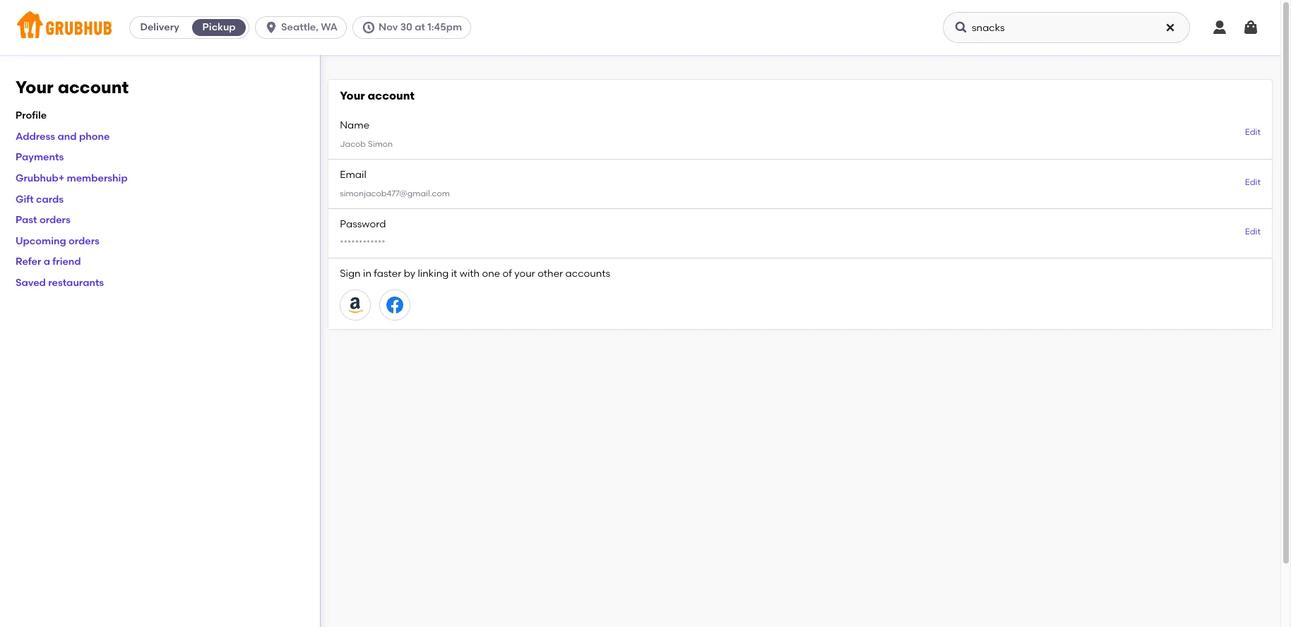 Task type: vqa. For each thing, say whether or not it's contained in the screenshot.
the Gift related to Gift cards Grubhub Perks Grubhub+ Grubhub Guarantee
no



Task type: locate. For each thing, give the bounding box(es) containing it.
jacob
[[340, 139, 366, 149]]

seattle,
[[281, 21, 319, 33]]

orders
[[40, 214, 71, 226], [69, 235, 100, 247]]

orders up friend
[[69, 235, 100, 247]]

1 horizontal spatial your account
[[340, 89, 415, 102]]

2 vertical spatial edit button
[[1246, 226, 1261, 238]]

your inside form
[[340, 89, 365, 102]]

2 edit button from the top
[[1246, 176, 1261, 189]]

1 horizontal spatial svg image
[[1165, 22, 1177, 33]]

your account up and
[[16, 77, 129, 98]]

upcoming orders link
[[16, 235, 100, 247]]

1 edit from the top
[[1246, 128, 1261, 137]]

account
[[58, 77, 129, 98], [368, 89, 415, 102]]

1 horizontal spatial your
[[340, 89, 365, 102]]

sign in faster by linking it with one of your other accounts
[[340, 268, 611, 280]]

and
[[58, 131, 77, 143]]

account up name on the top of page
[[368, 89, 415, 102]]

delivery button
[[130, 16, 189, 39]]

restaurants
[[48, 277, 104, 289]]

0 vertical spatial edit button
[[1246, 127, 1261, 139]]

past
[[16, 214, 37, 226]]

jacob simon
[[340, 139, 393, 149]]

address and phone
[[16, 131, 110, 143]]

address
[[16, 131, 55, 143]]

your account up name on the top of page
[[340, 89, 415, 102]]

main navigation navigation
[[0, 0, 1281, 55]]

2 edit from the top
[[1246, 177, 1261, 187]]

1 vertical spatial edit
[[1246, 177, 1261, 187]]

phone
[[79, 131, 110, 143]]

name
[[340, 119, 370, 131]]

upcoming orders
[[16, 235, 100, 247]]

0 vertical spatial edit
[[1246, 128, 1261, 137]]

email
[[340, 169, 367, 181]]

1:45pm
[[428, 21, 462, 33]]

orders for upcoming orders
[[69, 235, 100, 247]]

saved restaurants
[[16, 277, 104, 289]]

edit button for name
[[1246, 127, 1261, 139]]

pickup button
[[189, 16, 249, 39]]

3 edit button from the top
[[1246, 226, 1261, 238]]

a
[[44, 256, 50, 268]]

account inside form
[[368, 89, 415, 102]]

Search for food, convenience, alcohol... search field
[[943, 12, 1191, 43]]

1 edit button from the top
[[1246, 127, 1261, 139]]

edit
[[1246, 128, 1261, 137], [1246, 177, 1261, 187], [1246, 227, 1261, 237]]

svg image
[[264, 20, 279, 35], [1165, 22, 1177, 33]]

pickup
[[203, 21, 236, 33]]

edit button for email
[[1246, 176, 1261, 189]]

orders up upcoming orders
[[40, 214, 71, 226]]

1 vertical spatial orders
[[69, 235, 100, 247]]

0 horizontal spatial your account
[[16, 77, 129, 98]]

saved restaurants link
[[16, 277, 104, 289]]

orders for past orders
[[40, 214, 71, 226]]

simonjacob477@gmail.com
[[340, 189, 450, 199]]

of
[[503, 268, 512, 280]]

0 vertical spatial orders
[[40, 214, 71, 226]]

3 edit from the top
[[1246, 227, 1261, 237]]

your up profile
[[16, 77, 54, 98]]

your account
[[16, 77, 129, 98], [340, 89, 415, 102]]

your up name on the top of page
[[340, 89, 365, 102]]

your
[[16, 77, 54, 98], [340, 89, 365, 102]]

svg image inside nov 30 at 1:45pm button
[[362, 20, 376, 35]]

svg image
[[1212, 19, 1229, 36], [1243, 19, 1260, 36], [362, 20, 376, 35], [955, 20, 969, 35]]

seattle, wa button
[[255, 16, 353, 39]]

payments link
[[16, 152, 64, 164]]

1 horizontal spatial account
[[368, 89, 415, 102]]

1 vertical spatial edit button
[[1246, 176, 1261, 189]]

refer a friend
[[16, 256, 81, 268]]

past orders link
[[16, 214, 71, 226]]

2 vertical spatial edit
[[1246, 227, 1261, 237]]

your account form
[[329, 80, 1273, 330]]

edit button
[[1246, 127, 1261, 139], [1246, 176, 1261, 189], [1246, 226, 1261, 238]]

membership
[[67, 172, 128, 184]]

refer a friend link
[[16, 256, 81, 268]]

0 horizontal spatial svg image
[[264, 20, 279, 35]]

login with facebook image
[[387, 297, 404, 314]]

account up phone
[[58, 77, 129, 98]]

address and phone link
[[16, 131, 110, 143]]



Task type: describe. For each thing, give the bounding box(es) containing it.
by
[[404, 268, 416, 280]]

nov
[[379, 21, 398, 33]]

one
[[482, 268, 500, 280]]

grubhub+ membership link
[[16, 172, 128, 184]]

simon
[[368, 139, 393, 149]]

linking
[[418, 268, 449, 280]]

payments
[[16, 152, 64, 164]]

login with amazon image
[[347, 297, 364, 314]]

gift cards
[[16, 193, 64, 205]]

cards
[[36, 193, 64, 205]]

delivery
[[140, 21, 179, 33]]

edit button for password
[[1246, 226, 1261, 238]]

grubhub+ membership
[[16, 172, 128, 184]]

0 horizontal spatial account
[[58, 77, 129, 98]]

************
[[340, 238, 386, 248]]

refer
[[16, 256, 41, 268]]

edit for password
[[1246, 227, 1261, 237]]

profile
[[16, 110, 47, 122]]

past orders
[[16, 214, 71, 226]]

other
[[538, 268, 563, 280]]

wa
[[321, 21, 338, 33]]

your
[[515, 268, 536, 280]]

grubhub+
[[16, 172, 64, 184]]

gift
[[16, 193, 34, 205]]

faster
[[374, 268, 402, 280]]

profile link
[[16, 110, 47, 122]]

at
[[415, 21, 425, 33]]

nov 30 at 1:45pm button
[[353, 16, 477, 39]]

seattle, wa
[[281, 21, 338, 33]]

gift cards link
[[16, 193, 64, 205]]

with
[[460, 268, 480, 280]]

friend
[[53, 256, 81, 268]]

0 horizontal spatial your
[[16, 77, 54, 98]]

password
[[340, 218, 386, 230]]

edit for email
[[1246, 177, 1261, 187]]

sign
[[340, 268, 361, 280]]

your account inside form
[[340, 89, 415, 102]]

in
[[363, 268, 372, 280]]

accounts
[[566, 268, 611, 280]]

30
[[400, 21, 413, 33]]

upcoming
[[16, 235, 66, 247]]

svg image inside seattle, wa 'button'
[[264, 20, 279, 35]]

edit for name
[[1246, 128, 1261, 137]]

nov 30 at 1:45pm
[[379, 21, 462, 33]]

it
[[451, 268, 457, 280]]

saved
[[16, 277, 46, 289]]



